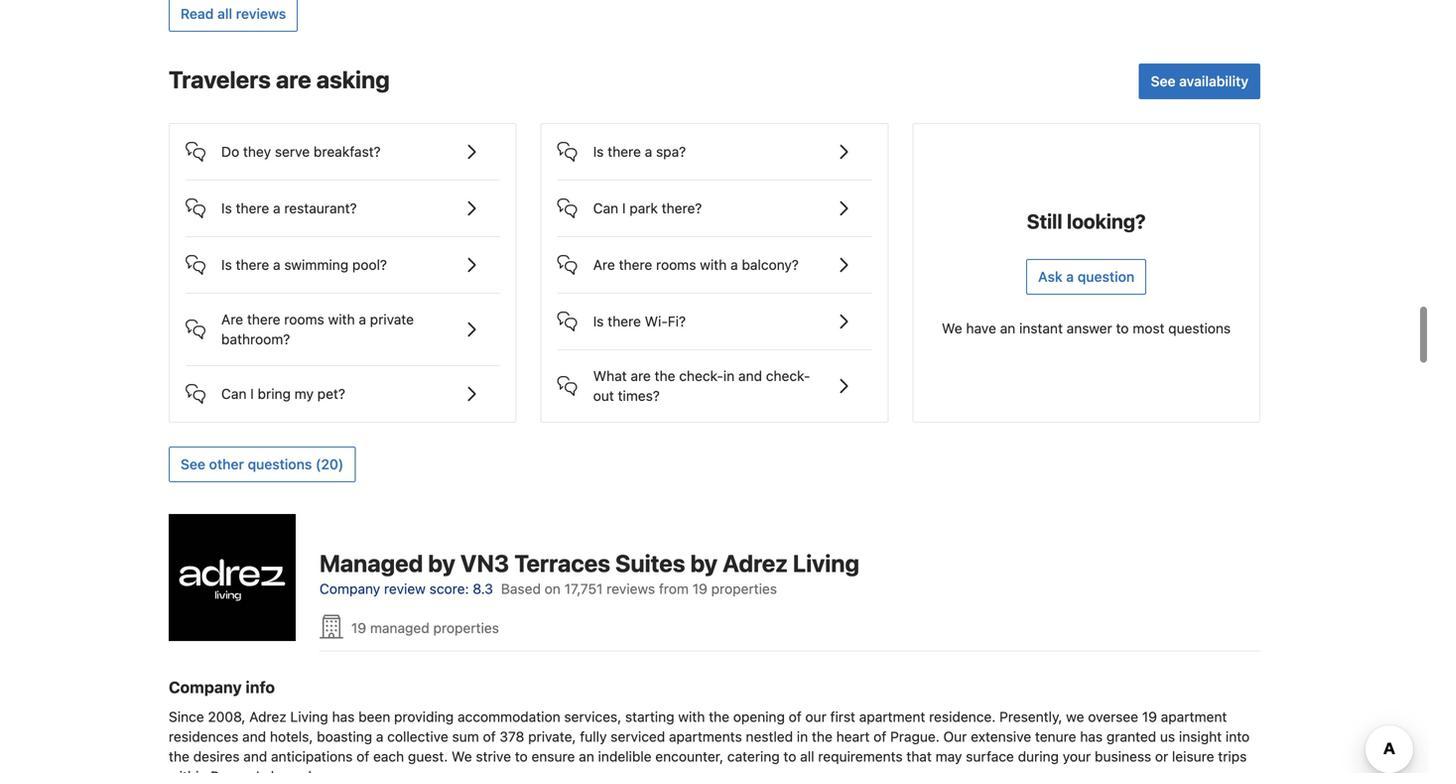 Task type: vqa. For each thing, say whether or not it's contained in the screenshot.
"Since 2008, Adrez Living has been providing accommodation services, starting with the opening of our first apartment residence. Presently, we oversee 19 apartment residences and hotels, boasting a collective sum of 378 private, fully serviced apartments nestled in the heart of Prague. Our extensive tenure has granted us insight into the desires and anticipations of each guest. We strive to ensure an indelible encounter, catering to all requirements that may surface during your business or leisure trips within Prague's bounds."
yes



Task type: describe. For each thing, give the bounding box(es) containing it.
adrez inside managed by vn3 terraces suites by adrez living company review score: 8.3 based on 17,751 reviews from 19 properties
[[723, 549, 788, 577]]

all inside since 2008, adrez living has been providing accommodation services, starting with the opening of our first apartment residence. presently, we oversee 19 apartment residences and hotels, boasting a collective sum of 378 private, fully serviced apartments nestled in the heart of prague. our extensive tenure has granted us insight into the desires and anticipations of each guest. we strive to ensure an indelible encounter, catering to all requirements that may surface during your business or leisure trips within prague's bounds.
[[800, 748, 814, 765]]

there for are there rooms with a balcony?
[[619, 257, 652, 273]]

of right heart
[[874, 729, 887, 745]]

managed by vn3 terraces suites by adrez living company review score: 8.3 based on 17,751 reviews from 19 properties
[[320, 549, 860, 597]]

terraces
[[514, 549, 610, 577]]

on
[[545, 581, 561, 597]]

bounds.
[[271, 768, 323, 773]]

still
[[1027, 209, 1063, 233]]

and inside what are the check-in and check- out times?
[[738, 368, 762, 384]]

bring
[[258, 386, 291, 402]]

living inside managed by vn3 terraces suites by adrez living company review score: 8.3 based on 17,751 reviews from 19 properties
[[793, 549, 860, 577]]

surface
[[966, 748, 1014, 765]]

properties inside managed by vn3 terraces suites by adrez living company review score: 8.3 based on 17,751 reviews from 19 properties
[[711, 581, 777, 597]]

heart
[[836, 729, 870, 745]]

times?
[[618, 388, 660, 404]]

managed
[[370, 620, 430, 636]]

rooms for private
[[284, 311, 324, 327]]

8.3
[[473, 581, 493, 597]]

apartments
[[669, 729, 742, 745]]

answer
[[1067, 320, 1112, 336]]

encounter,
[[655, 748, 724, 765]]

there for are there rooms with a private bathroom?
[[247, 311, 280, 327]]

travelers
[[169, 65, 271, 93]]

company info
[[169, 678, 275, 697]]

there for is there a restaurant?
[[236, 200, 269, 216]]

is for is there wi-fi?
[[593, 313, 604, 329]]

we have an instant answer to most questions
[[942, 320, 1231, 336]]

2 apartment from the left
[[1161, 709, 1227, 725]]

or
[[1155, 748, 1168, 765]]

your
[[1063, 748, 1091, 765]]

serviced
[[611, 729, 665, 745]]

are for the
[[631, 368, 651, 384]]

a right 'ask'
[[1066, 268, 1074, 285]]

a left swimming
[[273, 257, 281, 273]]

1 apartment from the left
[[859, 709, 925, 725]]

first
[[830, 709, 856, 725]]

strive
[[476, 748, 511, 765]]

balcony?
[[742, 257, 799, 273]]

prague.
[[890, 729, 940, 745]]

a left restaurant?
[[273, 200, 281, 216]]

been
[[358, 709, 390, 725]]

there for is there a spa?
[[608, 143, 641, 160]]

bathroom?
[[221, 331, 290, 347]]

presently,
[[1000, 709, 1063, 725]]

can i bring my pet?
[[221, 386, 345, 402]]

ensure
[[532, 748, 575, 765]]

is for is there a swimming pool?
[[221, 257, 232, 273]]

is for is there a restaurant?
[[221, 200, 232, 216]]

2 horizontal spatial to
[[1116, 320, 1129, 336]]

see other questions (20) button
[[169, 447, 356, 482]]

there?
[[662, 200, 702, 216]]

is there a restaurant?
[[221, 200, 357, 216]]

19 inside managed by vn3 terraces suites by adrez living company review score: 8.3 based on 17,751 reviews from 19 properties
[[693, 581, 708, 597]]

question
[[1078, 268, 1135, 285]]

wi-
[[645, 313, 668, 329]]

ask a question
[[1038, 268, 1135, 285]]

business
[[1095, 748, 1152, 765]]

since
[[169, 709, 204, 725]]

tenure
[[1035, 729, 1076, 745]]

is there wi-fi?
[[593, 313, 686, 329]]

2 by from the left
[[690, 549, 718, 577]]

fi?
[[668, 313, 686, 329]]

of left each
[[357, 748, 369, 765]]

a inside since 2008, adrez living has been providing accommodation services, starting with the opening of our first apartment residence. presently, we oversee 19 apartment residences and hotels, boasting a collective sum of 378 private, fully serviced apartments nestled in the heart of prague. our extensive tenure has granted us insight into the desires and anticipations of each guest. we strive to ensure an indelible encounter, catering to all requirements that may surface during your business or leisure trips within prague's bounds.
[[376, 729, 384, 745]]

requirements
[[818, 748, 903, 765]]

are there rooms with a private bathroom?
[[221, 311, 414, 347]]

the down our
[[812, 729, 833, 745]]

prague's
[[211, 768, 267, 773]]

ask a question button
[[1026, 259, 1147, 295]]

see for see availability
[[1151, 73, 1176, 89]]

nestled
[[746, 729, 793, 745]]

is there wi-fi? button
[[558, 294, 872, 333]]

review
[[384, 581, 426, 597]]

there for is there a swimming pool?
[[236, 257, 269, 273]]

2008,
[[208, 709, 246, 725]]

19 managed properties
[[351, 620, 499, 636]]

private,
[[528, 729, 576, 745]]

see availability button
[[1139, 63, 1261, 99]]

can i park there?
[[593, 200, 702, 216]]

are there rooms with a balcony?
[[593, 257, 799, 273]]

company inside managed by vn3 terraces suites by adrez living company review score: 8.3 based on 17,751 reviews from 19 properties
[[320, 581, 380, 597]]

17,751
[[564, 581, 603, 597]]

reviews inside managed by vn3 terraces suites by adrez living company review score: 8.3 based on 17,751 reviews from 19 properties
[[607, 581, 655, 597]]

a left balcony?
[[731, 257, 738, 273]]

1 horizontal spatial has
[[1080, 729, 1103, 745]]

can for can i bring my pet?
[[221, 386, 247, 402]]

providing
[[394, 709, 454, 725]]

guest.
[[408, 748, 448, 765]]

0 vertical spatial questions
[[1169, 320, 1231, 336]]

into
[[1226, 729, 1250, 745]]

of up strive
[[483, 729, 496, 745]]

most
[[1133, 320, 1165, 336]]

is there a swimming pool?
[[221, 257, 387, 273]]

rooms for balcony?
[[656, 257, 696, 273]]

i for park
[[622, 200, 626, 216]]

granted
[[1107, 729, 1157, 745]]

there for is there wi-fi?
[[608, 313, 641, 329]]

within
[[169, 768, 207, 773]]

see other questions (20)
[[181, 456, 344, 472]]

collective
[[387, 729, 448, 745]]

can i bring my pet? button
[[186, 366, 500, 406]]

0 horizontal spatial to
[[515, 748, 528, 765]]

other
[[209, 456, 244, 472]]

see availability
[[1151, 73, 1249, 89]]



Task type: locate. For each thing, give the bounding box(es) containing it.
1 vertical spatial we
[[452, 748, 472, 765]]

see left other on the left bottom of the page
[[181, 456, 205, 472]]

0 horizontal spatial all
[[217, 5, 232, 22]]

an inside since 2008, adrez living has been providing accommodation services, starting with the opening of our first apartment residence. presently, we oversee 19 apartment residences and hotels, boasting a collective sum of 378 private, fully serviced apartments nestled in the heart of prague. our extensive tenure has granted us insight into the desires and anticipations of each guest. we strive to ensure an indelible encounter, catering to all requirements that may surface during your business or leisure trips within prague's bounds.
[[579, 748, 594, 765]]

19 left managed
[[351, 620, 366, 636]]

and down "2008,"
[[242, 729, 266, 745]]

0 vertical spatial properties
[[711, 581, 777, 597]]

2 vertical spatial 19
[[1142, 709, 1157, 725]]

my
[[295, 386, 314, 402]]

rooms up bathroom?
[[284, 311, 324, 327]]

0 vertical spatial has
[[332, 709, 355, 725]]

questions right most
[[1169, 320, 1231, 336]]

0 horizontal spatial 19
[[351, 620, 366, 636]]

0 horizontal spatial we
[[452, 748, 472, 765]]

1 vertical spatial and
[[242, 729, 266, 745]]

with inside since 2008, adrez living has been providing accommodation services, starting with the opening of our first apartment residence. presently, we oversee 19 apartment residences and hotels, boasting a collective sum of 378 private, fully serviced apartments nestled in the heart of prague. our extensive tenure has granted us insight into the desires and anticipations of each guest. we strive to ensure an indelible encounter, catering to all requirements that may surface during your business or leisure trips within prague's bounds.
[[678, 709, 705, 725]]

restaurant?
[[284, 200, 357, 216]]

there left wi-
[[608, 313, 641, 329]]

read all reviews
[[181, 5, 286, 22]]

in down is there wi-fi? button
[[723, 368, 735, 384]]

1 vertical spatial has
[[1080, 729, 1103, 745]]

1 horizontal spatial all
[[800, 748, 814, 765]]

there left swimming
[[236, 257, 269, 273]]

1 horizontal spatial company
[[320, 581, 380, 597]]

is up what
[[593, 313, 604, 329]]

0 vertical spatial living
[[793, 549, 860, 577]]

check- down fi?
[[679, 368, 723, 384]]

see inside 'button'
[[181, 456, 205, 472]]

1 check- from the left
[[679, 368, 723, 384]]

we left have
[[942, 320, 963, 336]]

is left spa?
[[593, 143, 604, 160]]

there down the they
[[236, 200, 269, 216]]

1 vertical spatial rooms
[[284, 311, 324, 327]]

in down our
[[797, 729, 808, 745]]

based
[[501, 581, 541, 597]]

trips
[[1218, 748, 1247, 765]]

pool?
[[352, 257, 387, 273]]

there inside is there a swimming pool? button
[[236, 257, 269, 273]]

questions left (20)
[[248, 456, 312, 472]]

1 vertical spatial in
[[797, 729, 808, 745]]

0 vertical spatial and
[[738, 368, 762, 384]]

0 vertical spatial are
[[593, 257, 615, 273]]

1 horizontal spatial to
[[784, 748, 796, 765]]

score:
[[430, 581, 469, 597]]

there inside is there a restaurant? button
[[236, 200, 269, 216]]

is there a spa?
[[593, 143, 686, 160]]

1 horizontal spatial we
[[942, 320, 963, 336]]

each
[[373, 748, 404, 765]]

1 vertical spatial an
[[579, 748, 594, 765]]

1 vertical spatial company
[[169, 678, 242, 697]]

accommodation
[[458, 709, 560, 725]]

are up is there wi-fi?
[[593, 257, 615, 273]]

378
[[500, 729, 525, 745]]

anticipations
[[271, 748, 353, 765]]

are for are there rooms with a private bathroom?
[[221, 311, 243, 327]]

1 horizontal spatial can
[[593, 200, 619, 216]]

1 horizontal spatial check-
[[766, 368, 810, 384]]

0 vertical spatial all
[[217, 5, 232, 22]]

apartment up prague.
[[859, 709, 925, 725]]

1 vertical spatial all
[[800, 748, 814, 765]]

see left availability in the right of the page
[[1151, 73, 1176, 89]]

an right have
[[1000, 320, 1016, 336]]

0 horizontal spatial living
[[290, 709, 328, 725]]

properties
[[711, 581, 777, 597], [433, 620, 499, 636]]

check-
[[679, 368, 723, 384], [766, 368, 810, 384]]

do they serve breakfast? button
[[186, 124, 500, 164]]

can left park
[[593, 200, 619, 216]]

1 horizontal spatial are
[[631, 368, 651, 384]]

rooms inside are there rooms with a private bathroom?
[[284, 311, 324, 327]]

1 horizontal spatial an
[[1000, 320, 1016, 336]]

1 vertical spatial 19
[[351, 620, 366, 636]]

reviews down suites
[[607, 581, 655, 597]]

still looking?
[[1027, 209, 1146, 233]]

with for balcony?
[[700, 257, 727, 273]]

is down do
[[221, 200, 232, 216]]

of
[[789, 709, 802, 725], [483, 729, 496, 745], [874, 729, 887, 745], [357, 748, 369, 765]]

have
[[966, 320, 996, 336]]

reviews right read
[[236, 5, 286, 22]]

0 horizontal spatial apartment
[[859, 709, 925, 725]]

0 vertical spatial rooms
[[656, 257, 696, 273]]

an
[[1000, 320, 1016, 336], [579, 748, 594, 765]]

0 horizontal spatial by
[[428, 549, 455, 577]]

0 horizontal spatial in
[[723, 368, 735, 384]]

we
[[942, 320, 963, 336], [452, 748, 472, 765]]

1 horizontal spatial questions
[[1169, 320, 1231, 336]]

0 horizontal spatial are
[[276, 65, 311, 93]]

has up your
[[1080, 729, 1103, 745]]

properties right from
[[711, 581, 777, 597]]

can
[[593, 200, 619, 216], [221, 386, 247, 402]]

company up "since"
[[169, 678, 242, 697]]

by
[[428, 549, 455, 577], [690, 549, 718, 577]]

1 horizontal spatial 19
[[693, 581, 708, 597]]

residence.
[[929, 709, 996, 725]]

0 vertical spatial can
[[593, 200, 619, 216]]

see inside button
[[1151, 73, 1176, 89]]

properties down 8.3
[[433, 620, 499, 636]]

1 vertical spatial adrez
[[249, 709, 287, 725]]

and down is there wi-fi? button
[[738, 368, 762, 384]]

0 vertical spatial we
[[942, 320, 963, 336]]

boasting
[[317, 729, 372, 745]]

company down the managed
[[320, 581, 380, 597]]

starting
[[625, 709, 675, 725]]

living inside since 2008, adrez living has been providing accommodation services, starting with the opening of our first apartment residence. presently, we oversee 19 apartment residences and hotels, boasting a collective sum of 378 private, fully serviced apartments nestled in the heart of prague. our extensive tenure has granted us insight into the desires and anticipations of each guest. we strive to ensure an indelible encounter, catering to all requirements that may surface during your business or leisure trips within prague's bounds.
[[290, 709, 328, 725]]

0 horizontal spatial reviews
[[236, 5, 286, 22]]

0 horizontal spatial properties
[[433, 620, 499, 636]]

0 horizontal spatial i
[[250, 386, 254, 402]]

travelers are asking
[[169, 65, 390, 93]]

1 vertical spatial with
[[328, 311, 355, 327]]

1 horizontal spatial are
[[593, 257, 615, 273]]

2 horizontal spatial 19
[[1142, 709, 1157, 725]]

see for see other questions (20)
[[181, 456, 205, 472]]

and up prague's
[[243, 748, 267, 765]]

of left our
[[789, 709, 802, 725]]

are for are there rooms with a balcony?
[[593, 257, 615, 273]]

can left bring
[[221, 386, 247, 402]]

are left asking
[[276, 65, 311, 93]]

questions inside 'button'
[[248, 456, 312, 472]]

0 horizontal spatial are
[[221, 311, 243, 327]]

all right read
[[217, 5, 232, 22]]

0 horizontal spatial rooms
[[284, 311, 324, 327]]

check- down is there wi-fi? button
[[766, 368, 810, 384]]

swimming
[[284, 257, 349, 273]]

0 vertical spatial see
[[1151, 73, 1176, 89]]

apartment up insight
[[1161, 709, 1227, 725]]

with inside are there rooms with a private bathroom?
[[328, 311, 355, 327]]

the up times?
[[655, 368, 675, 384]]

1 horizontal spatial rooms
[[656, 257, 696, 273]]

has up boasting
[[332, 709, 355, 725]]

0 horizontal spatial an
[[579, 748, 594, 765]]

1 vertical spatial properties
[[433, 620, 499, 636]]

our
[[944, 729, 967, 745]]

the up the within
[[169, 748, 189, 765]]

read
[[181, 5, 214, 22]]

to left most
[[1116, 320, 1129, 336]]

can i park there? button
[[558, 181, 872, 220]]

availability
[[1179, 73, 1249, 89]]

a left spa?
[[645, 143, 652, 160]]

by right suites
[[690, 549, 718, 577]]

0 horizontal spatial questions
[[248, 456, 312, 472]]

there inside are there rooms with a balcony? button
[[619, 257, 652, 273]]

our
[[805, 709, 827, 725]]

0 horizontal spatial adrez
[[249, 709, 287, 725]]

we
[[1066, 709, 1084, 725]]

serve
[[275, 143, 310, 160]]

all down our
[[800, 748, 814, 765]]

do
[[221, 143, 239, 160]]

19 right from
[[693, 581, 708, 597]]

pet?
[[317, 386, 345, 402]]

managed
[[320, 549, 423, 577]]

what are the check-in and check- out times?
[[593, 368, 810, 404]]

1 horizontal spatial by
[[690, 549, 718, 577]]

all inside "button"
[[217, 5, 232, 22]]

the inside what are the check-in and check- out times?
[[655, 368, 675, 384]]

during
[[1018, 748, 1059, 765]]

by up score: in the left of the page
[[428, 549, 455, 577]]

19
[[693, 581, 708, 597], [351, 620, 366, 636], [1142, 709, 1157, 725]]

in inside since 2008, adrez living has been providing accommodation services, starting with the opening of our first apartment residence. presently, we oversee 19 apartment residences and hotels, boasting a collective sum of 378 private, fully serviced apartments nestled in the heart of prague. our extensive tenure has granted us insight into the desires and anticipations of each guest. we strive to ensure an indelible encounter, catering to all requirements that may surface during your business or leisure trips within prague's bounds.
[[797, 729, 808, 745]]

0 vertical spatial i
[[622, 200, 626, 216]]

has
[[332, 709, 355, 725], [1080, 729, 1103, 745]]

there up is there wi-fi?
[[619, 257, 652, 273]]

1 vertical spatial are
[[631, 368, 651, 384]]

we inside since 2008, adrez living has been providing accommodation services, starting with the opening of our first apartment residence. presently, we oversee 19 apartment residences and hotels, boasting a collective sum of 378 private, fully serviced apartments nestled in the heart of prague. our extensive tenure has granted us insight into the desires and anticipations of each guest. we strive to ensure an indelible encounter, catering to all requirements that may surface during your business or leisure trips within prague's bounds.
[[452, 748, 472, 765]]

1 vertical spatial are
[[221, 311, 243, 327]]

extensive
[[971, 729, 1031, 745]]

the up apartments
[[709, 709, 730, 725]]

with up is there wi-fi? button
[[700, 257, 727, 273]]

1 horizontal spatial reviews
[[607, 581, 655, 597]]

with up apartments
[[678, 709, 705, 725]]

instant
[[1019, 320, 1063, 336]]

1 vertical spatial reviews
[[607, 581, 655, 597]]

1 horizontal spatial apartment
[[1161, 709, 1227, 725]]

i
[[622, 200, 626, 216], [250, 386, 254, 402]]

services,
[[564, 709, 622, 725]]

19 up granted
[[1142, 709, 1157, 725]]

a down been
[[376, 729, 384, 745]]

indelible
[[598, 748, 652, 765]]

1 horizontal spatial properties
[[711, 581, 777, 597]]

1 vertical spatial can
[[221, 386, 247, 402]]

0 vertical spatial company
[[320, 581, 380, 597]]

what are the check-in and check- out times? button
[[558, 350, 872, 406]]

us
[[1160, 729, 1175, 745]]

0 vertical spatial 19
[[693, 581, 708, 597]]

there inside is there a spa? button
[[608, 143, 641, 160]]

with inside are there rooms with a balcony? button
[[700, 257, 727, 273]]

insight
[[1179, 729, 1222, 745]]

rooms up fi?
[[656, 257, 696, 273]]

are inside are there rooms with a private bathroom?
[[221, 311, 243, 327]]

a left private
[[359, 311, 366, 327]]

2 vertical spatial with
[[678, 709, 705, 725]]

living
[[793, 549, 860, 577], [290, 709, 328, 725]]

sum
[[452, 729, 479, 745]]

i for bring
[[250, 386, 254, 402]]

in inside what are the check-in and check- out times?
[[723, 368, 735, 384]]

to down 378
[[515, 748, 528, 765]]

desires
[[193, 748, 240, 765]]

0 horizontal spatial can
[[221, 386, 247, 402]]

can for can i park there?
[[593, 200, 619, 216]]

2 check- from the left
[[766, 368, 810, 384]]

1 horizontal spatial in
[[797, 729, 808, 745]]

1 horizontal spatial adrez
[[723, 549, 788, 577]]

we down 'sum'
[[452, 748, 472, 765]]

1 vertical spatial living
[[290, 709, 328, 725]]

i left bring
[[250, 386, 254, 402]]

is there a spa? button
[[558, 124, 872, 164]]

is up bathroom?
[[221, 257, 232, 273]]

all
[[217, 5, 232, 22], [800, 748, 814, 765]]

what
[[593, 368, 627, 384]]

do they serve breakfast?
[[221, 143, 381, 160]]

reviews
[[236, 5, 286, 22], [607, 581, 655, 597]]

there inside is there wi-fi? button
[[608, 313, 641, 329]]

an down "fully"
[[579, 748, 594, 765]]

opening
[[733, 709, 785, 725]]

0 vertical spatial in
[[723, 368, 735, 384]]

adrez inside since 2008, adrez living has been providing accommodation services, starting with the opening of our first apartment residence. presently, we oversee 19 apartment residences and hotels, boasting a collective sum of 378 private, fully serviced apartments nestled in the heart of prague. our extensive tenure has granted us insight into the desires and anticipations of each guest. we strive to ensure an indelible encounter, catering to all requirements that may surface during your business or leisure trips within prague's bounds.
[[249, 709, 287, 725]]

hotels,
[[270, 729, 313, 745]]

with for private
[[328, 311, 355, 327]]

0 horizontal spatial check-
[[679, 368, 723, 384]]

i left park
[[622, 200, 626, 216]]

0 horizontal spatial company
[[169, 678, 242, 697]]

are inside what are the check-in and check- out times?
[[631, 368, 651, 384]]

are up times?
[[631, 368, 651, 384]]

are there rooms with a private bathroom? button
[[186, 294, 500, 349]]

reviews inside "button"
[[236, 5, 286, 22]]

0 vertical spatial an
[[1000, 320, 1016, 336]]

asking
[[316, 65, 390, 93]]

with left private
[[328, 311, 355, 327]]

are for asking
[[276, 65, 311, 93]]

a inside are there rooms with a private bathroom?
[[359, 311, 366, 327]]

is
[[593, 143, 604, 160], [221, 200, 232, 216], [221, 257, 232, 273], [593, 313, 604, 329]]

1 horizontal spatial living
[[793, 549, 860, 577]]

2 vertical spatial and
[[243, 748, 267, 765]]

that
[[907, 748, 932, 765]]

there up bathroom?
[[247, 311, 280, 327]]

1 vertical spatial see
[[181, 456, 205, 472]]

there inside are there rooms with a private bathroom?
[[247, 311, 280, 327]]

1 vertical spatial i
[[250, 386, 254, 402]]

fully
[[580, 729, 607, 745]]

0 vertical spatial adrez
[[723, 549, 788, 577]]

0 horizontal spatial has
[[332, 709, 355, 725]]

to down nestled at the right
[[784, 748, 796, 765]]

are
[[593, 257, 615, 273], [221, 311, 243, 327]]

is for is there a spa?
[[593, 143, 604, 160]]

1 by from the left
[[428, 549, 455, 577]]

are there rooms with a balcony? button
[[558, 237, 872, 277]]

1 horizontal spatial i
[[622, 200, 626, 216]]

catering
[[727, 748, 780, 765]]

breakfast?
[[314, 143, 381, 160]]

ask
[[1038, 268, 1063, 285]]

there left spa?
[[608, 143, 641, 160]]

0 vertical spatial reviews
[[236, 5, 286, 22]]

1 horizontal spatial see
[[1151, 73, 1176, 89]]

1 vertical spatial questions
[[248, 456, 312, 472]]

0 horizontal spatial see
[[181, 456, 205, 472]]

may
[[936, 748, 962, 765]]

0 vertical spatial with
[[700, 257, 727, 273]]

are up bathroom?
[[221, 311, 243, 327]]

0 vertical spatial are
[[276, 65, 311, 93]]

since 2008, adrez living has been providing accommodation services, starting with the opening of our first apartment residence. presently, we oversee 19 apartment residences and hotels, boasting a collective sum of 378 private, fully serviced apartments nestled in the heart of prague. our extensive tenure has granted us insight into the desires and anticipations of each guest. we strive to ensure an indelible encounter, catering to all requirements that may surface during your business or leisure trips within prague's bounds.
[[169, 709, 1250, 773]]

19 inside since 2008, adrez living has been providing accommodation services, starting with the opening of our first apartment residence. presently, we oversee 19 apartment residences and hotels, boasting a collective sum of 378 private, fully serviced apartments nestled in the heart of prague. our extensive tenure has granted us insight into the desires and anticipations of each guest. we strive to ensure an indelible encounter, catering to all requirements that may surface during your business or leisure trips within prague's bounds.
[[1142, 709, 1157, 725]]

park
[[630, 200, 658, 216]]



